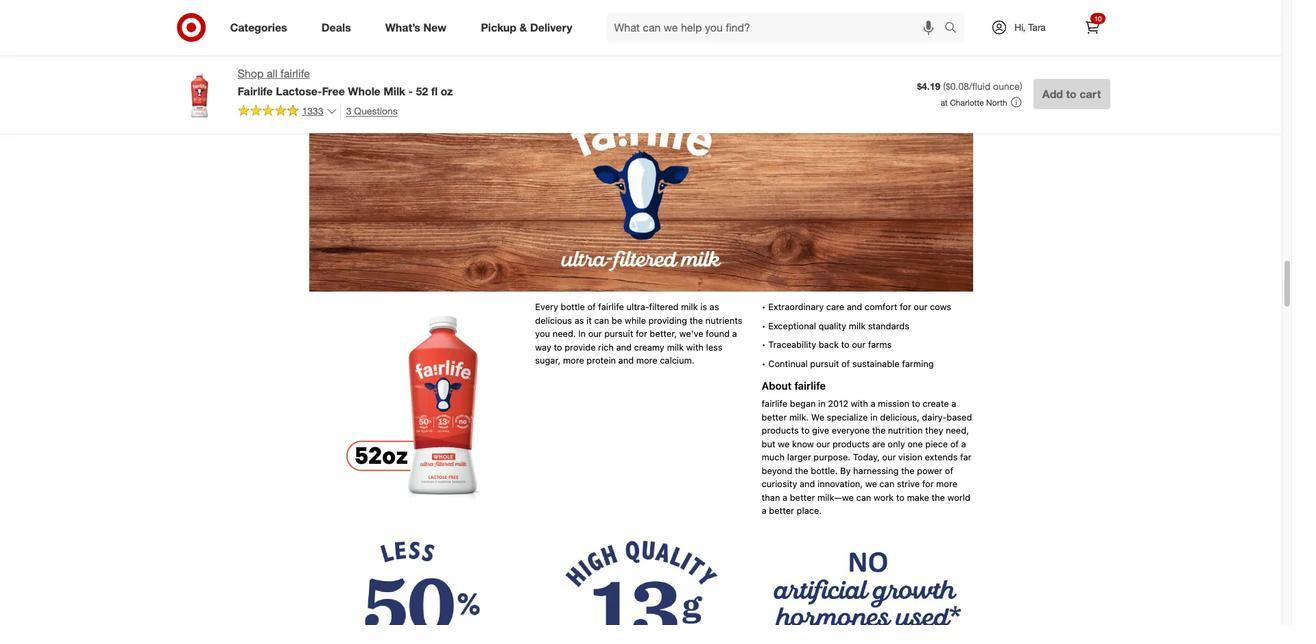 Task type: vqa. For each thing, say whether or not it's contained in the screenshot.
Games;
no



Task type: describe. For each thing, give the bounding box(es) containing it.
search button
[[938, 12, 971, 45]]

deals
[[322, 20, 351, 34]]

add
[[1043, 87, 1064, 101]]

pickup & delivery
[[481, 20, 573, 34]]

at
[[941, 97, 948, 108]]

hi, tara
[[1015, 21, 1046, 33]]

10
[[1095, 14, 1102, 23]]

3 questions
[[346, 105, 398, 117]]

$4.19
[[918, 80, 941, 92]]

whole
[[348, 84, 381, 98]]

categories link
[[219, 12, 304, 43]]

questions
[[354, 105, 398, 117]]

shop all fairlife fairlife lactose-free whole milk - 52 fl oz
[[238, 67, 453, 98]]

add to cart button
[[1034, 79, 1111, 109]]

10 link
[[1078, 12, 1108, 43]]

ounce
[[994, 80, 1020, 92]]

-
[[409, 84, 413, 98]]

tara
[[1029, 21, 1046, 33]]

the
[[598, 55, 622, 74]]

$4.19 ( $0.08 /fluid ounce )
[[918, 80, 1023, 92]]

what's new link
[[374, 12, 464, 43]]

free
[[322, 84, 345, 98]]

fairlife
[[238, 84, 273, 98]]

pickup & delivery link
[[469, 12, 590, 43]]

)
[[1020, 80, 1023, 92]]



Task type: locate. For each thing, give the bounding box(es) containing it.
3
[[346, 105, 352, 117]]

north
[[987, 97, 1008, 108]]

what's new
[[385, 20, 447, 34]]

image of fairlife lactose-free whole milk - 52 fl oz image
[[172, 66, 227, 121]]

at charlotte north
[[941, 97, 1008, 108]]

1333
[[302, 105, 324, 117]]

add to cart
[[1043, 87, 1102, 101]]

3 questions link
[[340, 104, 398, 119]]

shop
[[238, 67, 264, 80]]

delivery
[[530, 20, 573, 34]]

What can we help you find? suggestions appear below search field
[[606, 12, 948, 43]]

manufacturer
[[626, 55, 727, 74]]

(
[[944, 80, 946, 92]]

from
[[555, 55, 593, 74]]

fairlife
[[281, 67, 310, 80]]

52
[[416, 84, 428, 98]]

fl
[[431, 84, 438, 98]]

milk
[[384, 84, 406, 98]]

what's
[[385, 20, 421, 34]]

all
[[267, 67, 278, 80]]

categories
[[230, 20, 287, 34]]

hi,
[[1015, 21, 1026, 33]]

cart
[[1080, 87, 1102, 101]]

1333 link
[[238, 104, 337, 120]]

deals link
[[310, 12, 368, 43]]

to
[[1067, 87, 1077, 101]]

from the manufacturer
[[555, 55, 727, 74]]

search
[[938, 22, 971, 35]]

&
[[520, 20, 527, 34]]

pickup
[[481, 20, 517, 34]]

$0.08
[[946, 80, 970, 92]]

/fluid
[[970, 80, 991, 92]]

new
[[424, 20, 447, 34]]

lactose-
[[276, 84, 322, 98]]

charlotte
[[950, 97, 985, 108]]

oz
[[441, 84, 453, 98]]



